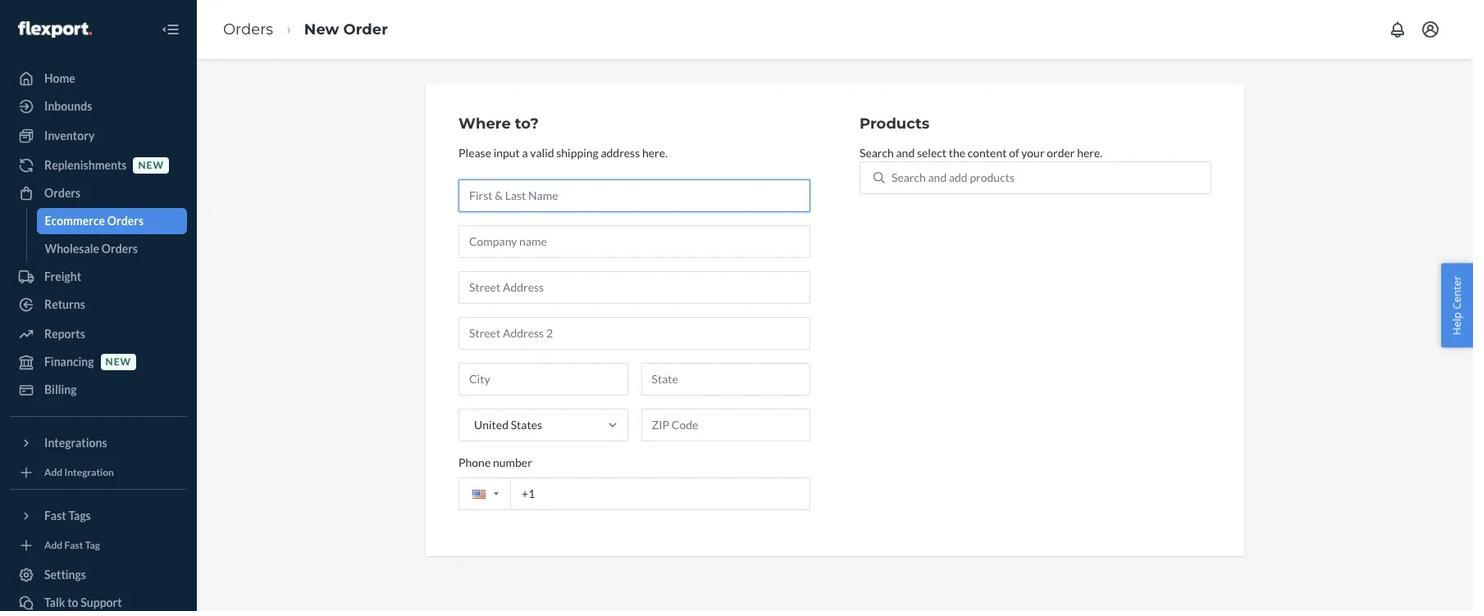 Task type: describe. For each thing, give the bounding box(es) containing it.
City text field
[[459, 363, 628, 396]]

add integration link
[[10, 464, 187, 483]]

talk to support button
[[10, 591, 187, 612]]

settings link
[[10, 563, 187, 589]]

products
[[860, 115, 930, 133]]

content
[[968, 146, 1007, 160]]

talk to support
[[44, 596, 122, 610]]

ecommerce orders link
[[37, 208, 187, 235]]

State text field
[[641, 363, 811, 396]]

new order link
[[304, 20, 388, 38]]

search and add products
[[892, 170, 1015, 184]]

wholesale
[[45, 242, 99, 256]]

products
[[970, 170, 1015, 184]]

inventory
[[44, 129, 95, 143]]

tag
[[85, 540, 100, 552]]

1 vertical spatial fast
[[64, 540, 83, 552]]

returns
[[44, 298, 85, 312]]

returns link
[[10, 292, 187, 318]]

wholesale orders link
[[37, 236, 187, 263]]

First & Last Name text field
[[459, 179, 811, 212]]

talk
[[44, 596, 65, 610]]

ecommerce
[[45, 214, 105, 228]]

Company name text field
[[459, 225, 811, 258]]

1 (702) 123-4567 telephone field
[[459, 478, 811, 511]]

new for replenishments
[[138, 159, 164, 172]]

search for search and add products
[[892, 170, 926, 184]]

search and select the content of your order here.
[[860, 146, 1103, 160]]

new
[[304, 20, 339, 38]]

to
[[67, 596, 78, 610]]

input
[[494, 146, 520, 160]]

valid
[[530, 146, 554, 160]]

flexport logo image
[[18, 21, 92, 38]]

ZIP Code text field
[[641, 409, 811, 442]]

orders inside 'breadcrumbs' navigation
[[223, 20, 273, 38]]

please input a valid shipping address here.
[[459, 146, 668, 160]]

orders inside ecommerce orders link
[[107, 214, 144, 228]]

inbounds link
[[10, 94, 187, 120]]

select
[[917, 146, 947, 160]]

order
[[343, 20, 388, 38]]

settings
[[44, 569, 86, 582]]

Street Address text field
[[459, 271, 811, 304]]

number
[[493, 456, 532, 470]]

united states
[[474, 418, 542, 432]]

billing link
[[10, 377, 187, 404]]

help
[[1450, 313, 1465, 336]]

states
[[511, 418, 542, 432]]

billing
[[44, 383, 77, 397]]

add fast tag
[[44, 540, 100, 552]]

add fast tag link
[[10, 537, 187, 556]]

1 here. from the left
[[642, 146, 668, 160]]

united
[[474, 418, 509, 432]]

new order
[[304, 20, 388, 38]]

integrations button
[[10, 431, 187, 457]]

new for financing
[[105, 356, 131, 369]]

add for add integration
[[44, 467, 63, 479]]



Task type: vqa. For each thing, say whether or not it's contained in the screenshot.
problems link
no



Task type: locate. For each thing, give the bounding box(es) containing it.
reports
[[44, 327, 85, 341]]

here. right address
[[642, 146, 668, 160]]

0 horizontal spatial new
[[105, 356, 131, 369]]

1 horizontal spatial new
[[138, 159, 164, 172]]

the
[[949, 146, 966, 160]]

search image
[[874, 172, 885, 184]]

2 here. from the left
[[1077, 146, 1103, 160]]

0 horizontal spatial orders link
[[10, 180, 187, 207]]

0 vertical spatial add
[[44, 467, 63, 479]]

fast inside dropdown button
[[44, 509, 66, 523]]

freight
[[44, 270, 81, 284]]

and left add
[[928, 170, 947, 184]]

inbounds
[[44, 99, 92, 113]]

orders link up ecommerce orders on the top left
[[10, 180, 187, 207]]

search up search icon
[[860, 146, 894, 160]]

orders link left new
[[223, 20, 273, 38]]

search
[[860, 146, 894, 160], [892, 170, 926, 184]]

search for search and select the content of your order here.
[[860, 146, 894, 160]]

help center button
[[1442, 264, 1473, 348]]

fast left tags
[[44, 509, 66, 523]]

financing
[[44, 355, 94, 369]]

Street Address 2 text field
[[459, 317, 811, 350]]

0 horizontal spatial and
[[896, 146, 915, 160]]

1 add from the top
[[44, 467, 63, 479]]

and left select
[[896, 146, 915, 160]]

1 horizontal spatial orders link
[[223, 20, 273, 38]]

orders down ecommerce orders link
[[102, 242, 138, 256]]

0 vertical spatial fast
[[44, 509, 66, 523]]

1 horizontal spatial and
[[928, 170, 947, 184]]

1 vertical spatial add
[[44, 540, 63, 552]]

new down inventory link
[[138, 159, 164, 172]]

freight link
[[10, 264, 187, 290]]

add integration
[[44, 467, 114, 479]]

open notifications image
[[1388, 20, 1408, 39]]

wholesale orders
[[45, 242, 138, 256]]

fast
[[44, 509, 66, 523], [64, 540, 83, 552]]

fast tags
[[44, 509, 91, 523]]

orders inside wholesale orders link
[[102, 242, 138, 256]]

1 vertical spatial and
[[928, 170, 947, 184]]

reports link
[[10, 322, 187, 348]]

0 vertical spatial new
[[138, 159, 164, 172]]

of
[[1009, 146, 1019, 160]]

orders up wholesale orders link at left
[[107, 214, 144, 228]]

0 vertical spatial and
[[896, 146, 915, 160]]

and for select
[[896, 146, 915, 160]]

help center
[[1450, 276, 1465, 336]]

inventory link
[[10, 123, 187, 149]]

where to?
[[459, 115, 539, 133]]

add left integration on the bottom left of the page
[[44, 467, 63, 479]]

1 horizontal spatial here.
[[1077, 146, 1103, 160]]

new
[[138, 159, 164, 172], [105, 356, 131, 369]]

search right search icon
[[892, 170, 926, 184]]

home link
[[10, 66, 187, 92]]

close navigation image
[[161, 20, 180, 39]]

new down reports link
[[105, 356, 131, 369]]

address
[[601, 146, 640, 160]]

please
[[459, 146, 491, 160]]

orders
[[223, 20, 273, 38], [44, 186, 81, 200], [107, 214, 144, 228], [102, 242, 138, 256]]

add for add fast tag
[[44, 540, 63, 552]]

0 vertical spatial orders link
[[223, 20, 273, 38]]

here.
[[642, 146, 668, 160], [1077, 146, 1103, 160]]

orders up ecommerce
[[44, 186, 81, 200]]

here. right order
[[1077, 146, 1103, 160]]

order
[[1047, 146, 1075, 160]]

fast tags button
[[10, 504, 187, 530]]

home
[[44, 71, 75, 85]]

2 add from the top
[[44, 540, 63, 552]]

replenishments
[[44, 158, 127, 172]]

center
[[1450, 276, 1465, 310]]

phone number
[[459, 456, 532, 470]]

add
[[44, 467, 63, 479], [44, 540, 63, 552]]

a
[[522, 146, 528, 160]]

1 vertical spatial search
[[892, 170, 926, 184]]

0 horizontal spatial here.
[[642, 146, 668, 160]]

breadcrumbs navigation
[[210, 5, 401, 54]]

add up the settings on the left bottom of page
[[44, 540, 63, 552]]

integrations
[[44, 436, 107, 450]]

to?
[[515, 115, 539, 133]]

open account menu image
[[1421, 20, 1441, 39]]

1 vertical spatial orders link
[[10, 180, 187, 207]]

your
[[1022, 146, 1045, 160]]

tags
[[68, 509, 91, 523]]

0 vertical spatial search
[[860, 146, 894, 160]]

orders left new
[[223, 20, 273, 38]]

phone
[[459, 456, 491, 470]]

add
[[949, 170, 968, 184]]

orders inside orders link
[[44, 186, 81, 200]]

and for add
[[928, 170, 947, 184]]

shipping
[[556, 146, 599, 160]]

1 vertical spatial new
[[105, 356, 131, 369]]

united states: + 1 image
[[494, 493, 499, 497]]

where
[[459, 115, 511, 133]]

ecommerce orders
[[45, 214, 144, 228]]

integration
[[64, 467, 114, 479]]

and
[[896, 146, 915, 160], [928, 170, 947, 184]]

orders link
[[223, 20, 273, 38], [10, 180, 187, 207]]

fast left tag
[[64, 540, 83, 552]]

support
[[81, 596, 122, 610]]



